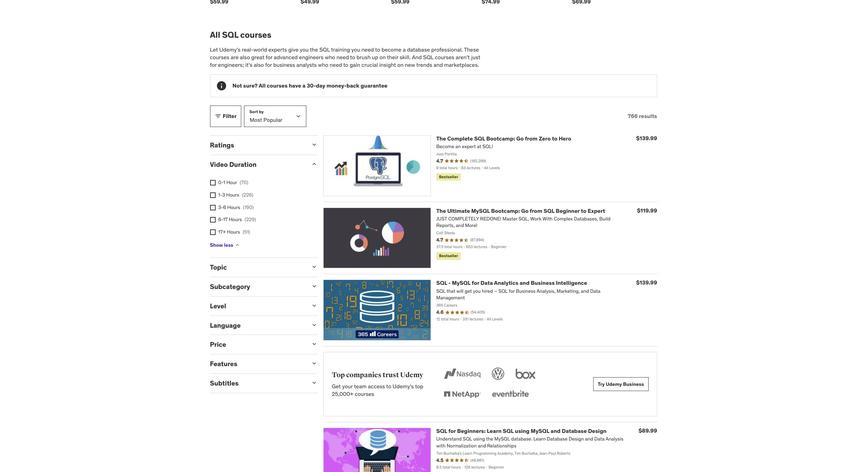 Task type: describe. For each thing, give the bounding box(es) containing it.
0 vertical spatial need
[[362, 46, 374, 53]]

from for sql
[[530, 207, 542, 214]]

the for the ultimate mysql bootcamp: go from sql beginner to expert
[[436, 207, 446, 214]]

the ultimate mysql bootcamp: go from sql beginner to expert link
[[436, 207, 605, 214]]

back
[[347, 82, 359, 89]]

business
[[273, 61, 295, 68]]

to up up
[[375, 46, 380, 53]]

1 vertical spatial who
[[318, 61, 328, 68]]

go for zero
[[516, 135, 524, 142]]

duration
[[229, 160, 257, 168]]

hero
[[559, 135, 571, 142]]

let
[[210, 46, 218, 53]]

30-
[[307, 82, 316, 89]]

language button
[[210, 321, 305, 329]]

25,000+
[[332, 390, 354, 397]]

try udemy business link
[[593, 377, 649, 391]]

(51)
[[243, 229, 250, 235]]

show less button
[[210, 238, 240, 252]]

analytics
[[494, 279, 518, 286]]

766
[[628, 113, 638, 119]]

money-
[[327, 82, 347, 89]]

1 vertical spatial udemy
[[606, 381, 622, 387]]

topic button
[[210, 263, 305, 272]]

2 horizontal spatial mysql
[[531, 428, 549, 435]]

2 vertical spatial need
[[330, 61, 342, 68]]

for left the data
[[472, 279, 479, 286]]

their
[[387, 54, 398, 61]]

(190)
[[243, 204, 254, 210]]

top
[[332, 371, 345, 379]]

courses down "let"
[[210, 54, 229, 61]]

complete
[[447, 135, 473, 142]]

courses down professional.
[[435, 54, 454, 61]]

sql for beginners: learn sql using mysql and database design link
[[436, 428, 607, 435]]

small image for subcategory
[[311, 283, 318, 290]]

show
[[210, 242, 223, 248]]

1
[[223, 179, 225, 186]]

design
[[588, 428, 607, 435]]

mysql for bootcamp:
[[471, 207, 490, 214]]

these
[[464, 46, 479, 53]]

subcategory button
[[210, 283, 305, 291]]

box image
[[514, 366, 537, 382]]

sql left -
[[436, 279, 447, 286]]

small image for language
[[311, 321, 318, 328]]

eventbrite image
[[491, 387, 530, 402]]

courses left have
[[267, 82, 288, 89]]

(70)
[[240, 179, 248, 186]]

crucial
[[362, 61, 378, 68]]

become
[[382, 46, 402, 53]]

the for the complete sql bootcamp: go from zero to hero
[[436, 135, 446, 142]]

to up gain
[[350, 54, 355, 61]]

xsmall image for 6-
[[210, 217, 215, 223]]

expert
[[588, 207, 605, 214]]

sure?
[[243, 82, 258, 89]]

6
[[223, 204, 226, 210]]

and inside let udemy's real-world experts give you the sql training you need to become a database professional. these courses are also great for advanced engineers who need to brush up on their skill. and sql courses aren't just for engineers; it's also for business analysts who need to gain crucial insight on new trends and marketplaces.
[[434, 61, 443, 68]]

3-6 hours (190)
[[218, 204, 254, 210]]

sql left 'beginners:'
[[436, 428, 447, 435]]

1-3 hours (226)
[[218, 192, 253, 198]]

intelligence
[[556, 279, 587, 286]]

netapp image
[[443, 387, 482, 402]]

udemy's
[[393, 383, 414, 390]]

professional.
[[431, 46, 463, 53]]

from for zero
[[525, 135, 538, 142]]

0 horizontal spatial also
[[240, 54, 250, 61]]

companies
[[346, 371, 381, 379]]

great
[[251, 54, 264, 61]]

0 horizontal spatial on
[[380, 54, 386, 61]]

1 horizontal spatial on
[[397, 61, 404, 68]]

1 you from the left
[[300, 46, 309, 53]]

0 horizontal spatial all
[[210, 29, 220, 40]]

to left gain
[[343, 61, 348, 68]]

not
[[232, 82, 242, 89]]

766 results status
[[628, 113, 657, 120]]

language
[[210, 321, 241, 329]]

guarantee
[[361, 82, 388, 89]]

small image for price
[[311, 341, 318, 348]]

features button
[[210, 360, 305, 368]]

$139.99 for the complete sql bootcamp: go from zero to hero
[[636, 135, 657, 141]]

sql up trends
[[423, 54, 434, 61]]

features
[[210, 360, 237, 368]]

gain
[[350, 61, 360, 68]]

skill.
[[400, 54, 411, 61]]

hours for 1-3 hours
[[226, 192, 239, 198]]

0 vertical spatial who
[[325, 54, 335, 61]]

try udemy business
[[598, 381, 644, 387]]

beginners:
[[457, 428, 486, 435]]

video
[[210, 160, 228, 168]]

a inside let udemy's real-world experts give you the sql training you need to become a database professional. these courses are also great for advanced engineers who need to brush up on their skill. and sql courses aren't just for engineers; it's also for business analysts who need to gain crucial insight on new trends and marketplaces.
[[403, 46, 406, 53]]

price
[[210, 340, 226, 349]]

trust
[[383, 371, 399, 379]]

small image for ratings
[[311, 141, 318, 148]]

for left business
[[265, 61, 272, 68]]

to inside top companies trust udemy get your team access to udemy's top 25,000+ courses
[[386, 383, 391, 390]]

2 you from the left
[[351, 46, 360, 53]]

0-
[[218, 179, 223, 186]]

level button
[[210, 302, 305, 310]]

analysts
[[297, 61, 317, 68]]

to left expert at the top right of the page
[[581, 207, 587, 214]]

filter
[[223, 113, 237, 119]]

1 horizontal spatial business
[[623, 381, 644, 387]]

it's
[[245, 61, 252, 68]]

all sql courses
[[210, 29, 271, 40]]

bootcamp: for sql
[[486, 135, 515, 142]]

to right the zero
[[552, 135, 558, 142]]

data
[[481, 279, 493, 286]]

world
[[253, 46, 267, 53]]

1 vertical spatial also
[[254, 61, 264, 68]]

real-
[[242, 46, 253, 53]]

mysql for for
[[452, 279, 471, 286]]

insight
[[379, 61, 396, 68]]

subcategory
[[210, 283, 250, 291]]

engineers
[[299, 54, 324, 61]]

1 horizontal spatial all
[[259, 82, 266, 89]]

xsmall image for 17+
[[210, 229, 215, 235]]



Task type: vqa. For each thing, say whether or not it's contained in the screenshot.
The
yes



Task type: locate. For each thing, give the bounding box(es) containing it.
for left 'beginners:'
[[448, 428, 456, 435]]

2 horizontal spatial and
[[551, 428, 561, 435]]

0 vertical spatial and
[[434, 61, 443, 68]]

1 horizontal spatial udemy
[[606, 381, 622, 387]]

5 small image from the top
[[311, 341, 318, 348]]

xsmall image for 3-
[[210, 205, 215, 210]]

xsmall image for 0-
[[210, 180, 215, 186]]

small image for features
[[311, 360, 318, 367]]

1 vertical spatial and
[[520, 279, 530, 286]]

3
[[222, 192, 225, 198]]

nasdaq image
[[443, 366, 482, 382]]

1 horizontal spatial and
[[520, 279, 530, 286]]

go
[[516, 135, 524, 142], [521, 207, 529, 214]]

top
[[415, 383, 423, 390]]

1 vertical spatial the
[[436, 207, 446, 214]]

0 horizontal spatial you
[[300, 46, 309, 53]]

all up "let"
[[210, 29, 220, 40]]

0 vertical spatial business
[[531, 279, 555, 286]]

are
[[231, 54, 239, 61]]

not sure? all courses have a 30-day money-back guarantee
[[232, 82, 388, 89]]

0 vertical spatial the
[[436, 135, 446, 142]]

have
[[289, 82, 301, 89]]

business left intelligence
[[531, 279, 555, 286]]

sql right "the" at the top of the page
[[319, 46, 330, 53]]

experts
[[268, 46, 287, 53]]

0 horizontal spatial business
[[531, 279, 555, 286]]

on right up
[[380, 54, 386, 61]]

let udemy's real-world experts give you the sql training you need to become a database professional. these courses are also great for advanced engineers who need to brush up on their skill. and sql courses aren't just for engineers; it's also for business analysts who need to gain crucial insight on new trends and marketplaces.
[[210, 46, 480, 68]]

1 vertical spatial all
[[259, 82, 266, 89]]

marketplaces.
[[444, 61, 479, 68]]

sql for beginners: learn sql using mysql and database design
[[436, 428, 607, 435]]

small image for subtitles
[[311, 379, 318, 386]]

1 vertical spatial bootcamp:
[[491, 207, 520, 214]]

1 vertical spatial mysql
[[452, 279, 471, 286]]

1 vertical spatial need
[[337, 54, 349, 61]]

subtitles button
[[210, 379, 305, 387]]

and right trends
[[434, 61, 443, 68]]

advanced
[[274, 54, 298, 61]]

subtitles
[[210, 379, 239, 387]]

$139.99
[[636, 135, 657, 141], [636, 279, 657, 286]]

sql up udemy's
[[222, 29, 238, 40]]

small image
[[311, 141, 318, 148], [311, 160, 318, 167], [311, 283, 318, 290], [311, 302, 318, 309], [311, 341, 318, 348], [311, 360, 318, 367]]

the complete sql bootcamp: go from zero to hero link
[[436, 135, 571, 142]]

you up brush
[[351, 46, 360, 53]]

mysql right using
[[531, 428, 549, 435]]

0 horizontal spatial and
[[434, 61, 443, 68]]

the left ultimate
[[436, 207, 446, 214]]

the left complete
[[436, 135, 446, 142]]

hours for 3-6 hours
[[227, 204, 240, 210]]

also
[[240, 54, 250, 61], [254, 61, 264, 68]]

small image inside filter button
[[214, 113, 221, 120]]

hours for 6-17 hours
[[229, 216, 242, 223]]

aren't
[[456, 54, 470, 61]]

and
[[412, 54, 422, 61]]

0 vertical spatial bootcamp:
[[486, 135, 515, 142]]

access
[[368, 383, 385, 390]]

hours right 6
[[227, 204, 240, 210]]

0 vertical spatial also
[[240, 54, 250, 61]]

0 vertical spatial mysql
[[471, 207, 490, 214]]

17
[[223, 216, 228, 223]]

show less
[[210, 242, 233, 248]]

hours right 3
[[226, 192, 239, 198]]

on
[[380, 54, 386, 61], [397, 61, 404, 68]]

bootcamp: for mysql
[[491, 207, 520, 214]]

2 small image from the top
[[311, 160, 318, 167]]

0 vertical spatial a
[[403, 46, 406, 53]]

1 horizontal spatial you
[[351, 46, 360, 53]]

6 small image from the top
[[311, 360, 318, 367]]

xsmall image left 3-
[[210, 205, 215, 210]]

xsmall image left 6-
[[210, 217, 215, 223]]

6-17 hours (229)
[[218, 216, 256, 223]]

1 horizontal spatial a
[[403, 46, 406, 53]]

0 horizontal spatial mysql
[[452, 279, 471, 286]]

hours right 17
[[229, 216, 242, 223]]

courses up "world"
[[240, 29, 271, 40]]

1 small image from the top
[[311, 141, 318, 148]]

2 the from the top
[[436, 207, 446, 214]]

xsmall image
[[210, 180, 215, 186], [210, 205, 215, 210], [210, 229, 215, 235], [235, 242, 240, 248]]

xsmall image
[[210, 192, 215, 198], [210, 217, 215, 223]]

xsmall image for 1-
[[210, 192, 215, 198]]

to
[[375, 46, 380, 53], [350, 54, 355, 61], [343, 61, 348, 68], [552, 135, 558, 142], [581, 207, 587, 214], [386, 383, 391, 390]]

small image
[[214, 113, 221, 120], [311, 264, 318, 270], [311, 321, 318, 328], [311, 379, 318, 386]]

a up skill.
[[403, 46, 406, 53]]

udemy up top
[[400, 371, 423, 379]]

for right great
[[266, 54, 272, 61]]

1 $139.99 from the top
[[636, 135, 657, 141]]

(229)
[[245, 216, 256, 223]]

1 vertical spatial go
[[521, 207, 529, 214]]

2 xsmall image from the top
[[210, 217, 215, 223]]

1 vertical spatial $139.99
[[636, 279, 657, 286]]

xsmall image right 'less'
[[235, 242, 240, 248]]

courses inside top companies trust udemy get your team access to udemy's top 25,000+ courses
[[355, 390, 374, 397]]

1 the from the top
[[436, 135, 446, 142]]

new
[[405, 61, 415, 68]]

small image for topic
[[311, 264, 318, 270]]

you
[[300, 46, 309, 53], [351, 46, 360, 53]]

also down great
[[254, 61, 264, 68]]

(226)
[[242, 192, 253, 198]]

a left 30-
[[302, 82, 306, 89]]

who down training
[[325, 54, 335, 61]]

engineers;
[[218, 61, 244, 68]]

766 results
[[628, 113, 657, 119]]

who down engineers
[[318, 61, 328, 68]]

udemy's
[[219, 46, 241, 53]]

and right analytics
[[520, 279, 530, 286]]

and left database
[[551, 428, 561, 435]]

0 horizontal spatial a
[[302, 82, 306, 89]]

2 vertical spatial mysql
[[531, 428, 549, 435]]

on down skill.
[[397, 61, 404, 68]]

0 vertical spatial go
[[516, 135, 524, 142]]

0 horizontal spatial udemy
[[400, 371, 423, 379]]

team
[[354, 383, 367, 390]]

$89.99
[[639, 427, 657, 434]]

sql - mysql for data analytics and business intelligence link
[[436, 279, 587, 286]]

1-
[[218, 192, 222, 198]]

less
[[224, 242, 233, 248]]

filter button
[[210, 105, 241, 127]]

1 horizontal spatial mysql
[[471, 207, 490, 214]]

for down "let"
[[210, 61, 217, 68]]

mysql right -
[[452, 279, 471, 286]]

small image for level
[[311, 302, 318, 309]]

2 $139.99 from the top
[[636, 279, 657, 286]]

hours
[[226, 192, 239, 198], [227, 204, 240, 210], [229, 216, 242, 223], [227, 229, 240, 235]]

all right the sure?
[[259, 82, 266, 89]]

0 vertical spatial all
[[210, 29, 220, 40]]

udemy inside top companies trust udemy get your team access to udemy's top 25,000+ courses
[[400, 371, 423, 379]]

2 vertical spatial and
[[551, 428, 561, 435]]

business
[[531, 279, 555, 286], [623, 381, 644, 387]]

6-
[[218, 216, 223, 223]]

go for sql
[[521, 207, 529, 214]]

sql left beginner
[[544, 207, 555, 214]]

business right the try
[[623, 381, 644, 387]]

video duration
[[210, 160, 257, 168]]

sql right complete
[[474, 135, 485, 142]]

volkswagen image
[[491, 366, 506, 382]]

0 vertical spatial on
[[380, 54, 386, 61]]

you left "the" at the top of the page
[[300, 46, 309, 53]]

3 small image from the top
[[311, 283, 318, 290]]

$139.99 for sql - mysql for data analytics and business intelligence
[[636, 279, 657, 286]]

0 vertical spatial xsmall image
[[210, 192, 215, 198]]

-
[[448, 279, 451, 286]]

xsmall image left 17+
[[210, 229, 215, 235]]

courses down team
[[355, 390, 374, 397]]

try
[[598, 381, 605, 387]]

$119.99
[[637, 207, 657, 214]]

database
[[407, 46, 430, 53]]

also down real-
[[240, 54, 250, 61]]

1 vertical spatial business
[[623, 381, 644, 387]]

1 xsmall image from the top
[[210, 192, 215, 198]]

up
[[372, 54, 378, 61]]

learn
[[487, 428, 502, 435]]

3-
[[218, 204, 223, 210]]

all
[[210, 29, 220, 40], [259, 82, 266, 89]]

sql - mysql for data analytics and business intelligence
[[436, 279, 587, 286]]

0 vertical spatial udemy
[[400, 371, 423, 379]]

ultimate
[[447, 207, 470, 214]]

1 vertical spatial xsmall image
[[210, 217, 215, 223]]

4 small image from the top
[[311, 302, 318, 309]]

get
[[332, 383, 341, 390]]

topic
[[210, 263, 227, 272]]

level
[[210, 302, 226, 310]]

small image for video duration
[[311, 160, 318, 167]]

training
[[331, 46, 350, 53]]

1 vertical spatial on
[[397, 61, 404, 68]]

1 vertical spatial a
[[302, 82, 306, 89]]

from left the zero
[[525, 135, 538, 142]]

and
[[434, 61, 443, 68], [520, 279, 530, 286], [551, 428, 561, 435]]

0 vertical spatial from
[[525, 135, 538, 142]]

results
[[639, 113, 657, 119]]

hours right 17+
[[227, 229, 240, 235]]

1 vertical spatial from
[[530, 207, 542, 214]]

trends
[[416, 61, 432, 68]]

courses
[[240, 29, 271, 40], [210, 54, 229, 61], [435, 54, 454, 61], [267, 82, 288, 89], [355, 390, 374, 397]]

video duration button
[[210, 160, 305, 168]]

xsmall image left 1- at top left
[[210, 192, 215, 198]]

xsmall image inside show less button
[[235, 242, 240, 248]]

udemy right the try
[[606, 381, 622, 387]]

hour
[[226, 179, 237, 186]]

your
[[342, 383, 353, 390]]

mysql
[[471, 207, 490, 214], [452, 279, 471, 286], [531, 428, 549, 435]]

day
[[316, 82, 325, 89]]

xsmall image left 0-
[[210, 180, 215, 186]]

to down trust
[[386, 383, 391, 390]]

sql left using
[[503, 428, 514, 435]]

17+
[[218, 229, 226, 235]]

from
[[525, 135, 538, 142], [530, 207, 542, 214]]

from left beginner
[[530, 207, 542, 214]]

0-1 hour (70)
[[218, 179, 248, 186]]

0 vertical spatial $139.99
[[636, 135, 657, 141]]

database
[[562, 428, 587, 435]]

1 horizontal spatial also
[[254, 61, 264, 68]]

mysql right ultimate
[[471, 207, 490, 214]]



